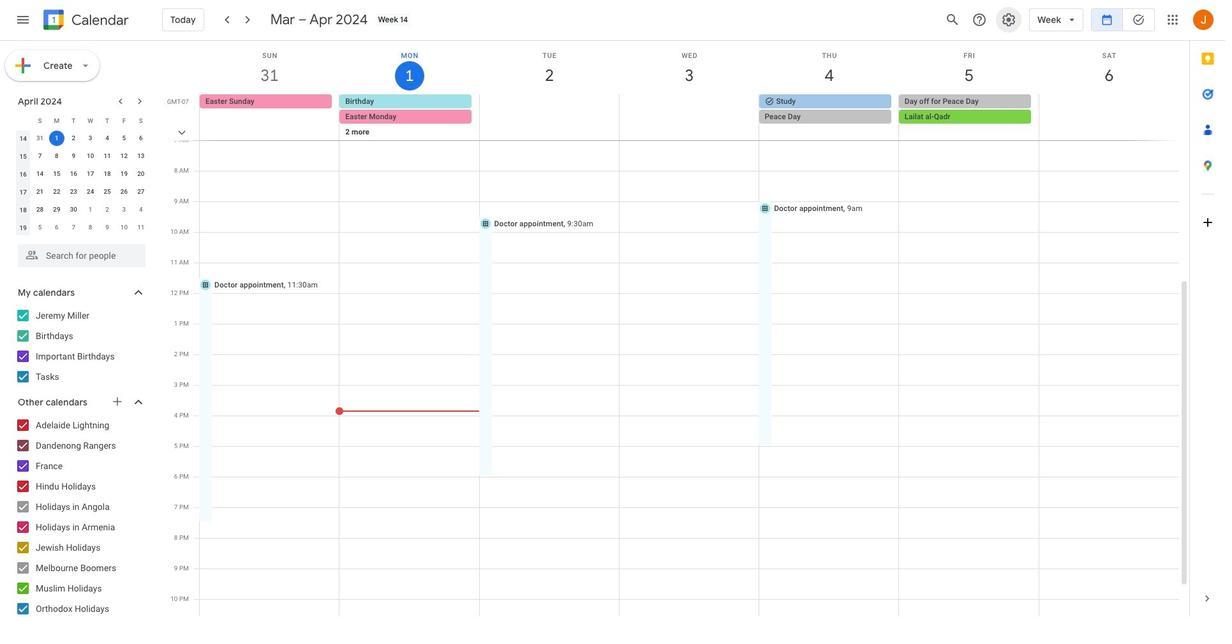 Task type: vqa. For each thing, say whether or not it's contained in the screenshot.
May 5 element
yes



Task type: describe. For each thing, give the bounding box(es) containing it.
22 element
[[49, 184, 64, 200]]

main drawer image
[[15, 12, 31, 27]]

18 element
[[100, 167, 115, 182]]

may 10 element
[[116, 220, 132, 235]]

other calendars list
[[3, 415, 158, 618]]

1, today element
[[49, 131, 64, 146]]

heading inside calendar element
[[69, 12, 129, 28]]

5 element
[[116, 131, 132, 146]]

column header inside april 2024 grid
[[15, 112, 32, 130]]

may 7 element
[[66, 220, 81, 235]]

8 element
[[49, 149, 64, 164]]

10 element
[[83, 149, 98, 164]]

27 element
[[133, 184, 149, 200]]

6 element
[[133, 131, 149, 146]]

may 4 element
[[133, 202, 149, 218]]

25 element
[[100, 184, 115, 200]]

7 element
[[32, 149, 48, 164]]

3 element
[[83, 131, 98, 146]]

row group inside april 2024 grid
[[15, 130, 149, 237]]

21 element
[[32, 184, 48, 200]]

14 element
[[32, 167, 48, 182]]

may 1 element
[[83, 202, 98, 218]]

20 element
[[133, 167, 149, 182]]

may 9 element
[[100, 220, 115, 235]]

may 6 element
[[49, 220, 64, 235]]

29 element
[[49, 202, 64, 218]]

may 3 element
[[116, 202, 132, 218]]



Task type: locate. For each thing, give the bounding box(es) containing it.
may 5 element
[[32, 220, 48, 235]]

23 element
[[66, 184, 81, 200]]

march 31 element
[[32, 131, 48, 146]]

None search field
[[0, 239, 158, 267]]

19 element
[[116, 167, 132, 182]]

12 element
[[116, 149, 132, 164]]

cell
[[340, 94, 479, 156], [479, 94, 619, 156], [619, 94, 759, 156], [759, 94, 899, 156], [899, 94, 1039, 156], [1039, 94, 1179, 156], [48, 130, 65, 147]]

cell inside row group
[[48, 130, 65, 147]]

column header
[[15, 112, 32, 130]]

grid
[[163, 41, 1189, 618]]

2 element
[[66, 131, 81, 146]]

24 element
[[83, 184, 98, 200]]

11 element
[[100, 149, 115, 164]]

may 2 element
[[100, 202, 115, 218]]

30 element
[[66, 202, 81, 218]]

13 element
[[133, 149, 149, 164]]

15 element
[[49, 167, 64, 182]]

9 element
[[66, 149, 81, 164]]

heading
[[69, 12, 129, 28]]

16 element
[[66, 167, 81, 182]]

26 element
[[116, 184, 132, 200]]

april 2024 grid
[[12, 112, 149, 237]]

may 11 element
[[133, 220, 149, 235]]

add other calendars image
[[111, 396, 124, 408]]

calendar element
[[41, 7, 129, 35]]

row
[[194, 94, 1189, 156], [15, 112, 149, 130], [15, 130, 149, 147], [15, 147, 149, 165], [15, 165, 149, 183], [15, 183, 149, 201], [15, 201, 149, 219], [15, 219, 149, 237]]

settings menu image
[[1001, 12, 1017, 27]]

17 element
[[83, 167, 98, 182]]

Search for people text field
[[26, 244, 138, 267]]

row group
[[15, 130, 149, 237]]

my calendars list
[[3, 306, 158, 387]]

4 element
[[100, 131, 115, 146]]

may 8 element
[[83, 220, 98, 235]]

tab list
[[1190, 41, 1225, 581]]

28 element
[[32, 202, 48, 218]]



